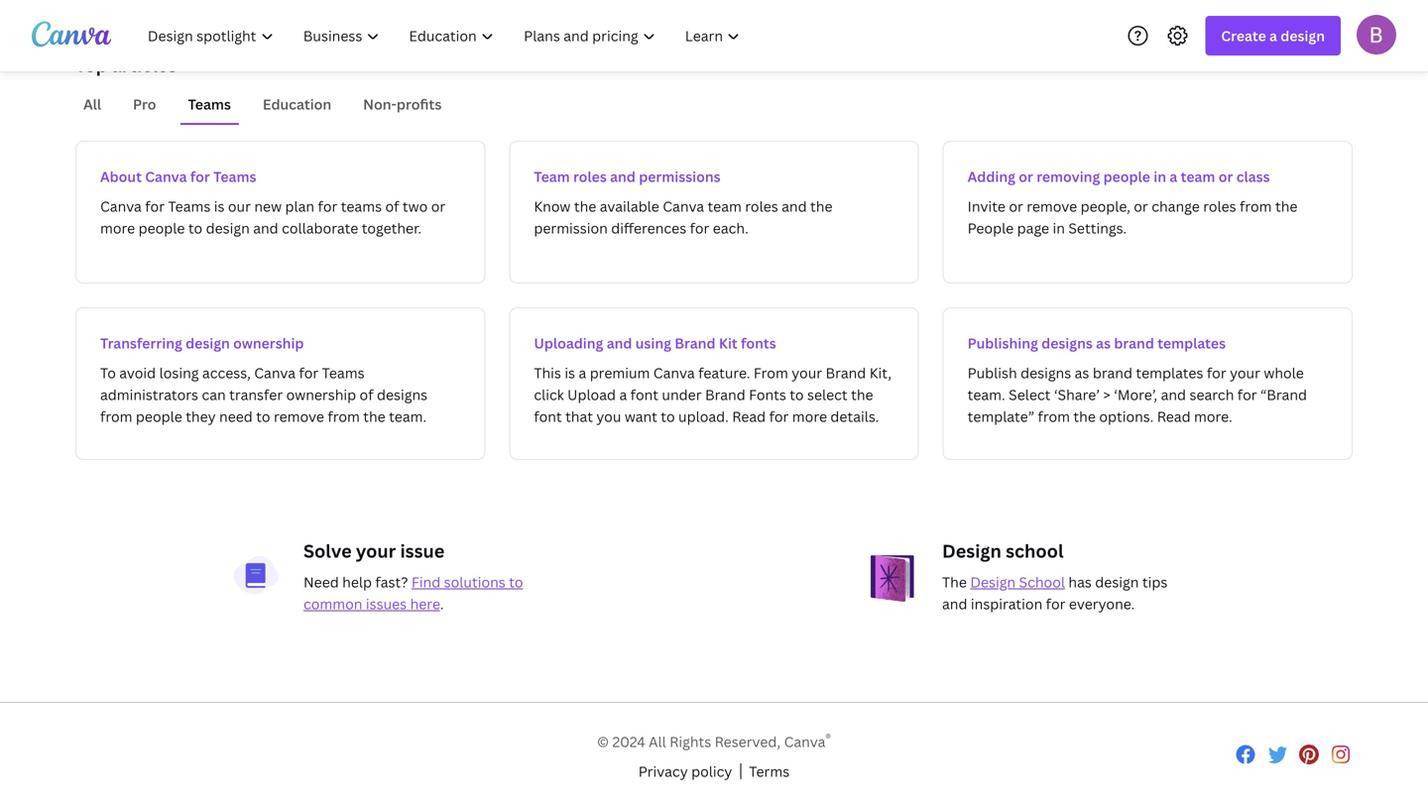 Task type: describe. For each thing, give the bounding box(es) containing it.
for down about canva for teams
[[145, 197, 165, 216]]

non-
[[363, 95, 397, 114]]

bob builder image
[[1357, 15, 1397, 54]]

remove inside to avoid losing access, canva for teams administrators can transfer ownership of designs from people they need to remove from the team.
[[274, 407, 324, 426]]

for inside this is a premium canva feature. from your brand kit, click upload a font under brand fonts to select the font that you want to upload. read for more details.
[[770, 407, 789, 426]]

new
[[254, 197, 282, 216]]

articles
[[112, 53, 177, 77]]

two
[[403, 197, 428, 216]]

your inside this is a premium canva feature. from your brand kit, click upload a font under brand fonts to select the font that you want to upload. read for more details.
[[792, 364, 823, 382]]

your inside publish designs as brand templates for your whole team. select 'share' > 'more', and search for "brand template" from the options. read more.
[[1230, 364, 1261, 382]]

more inside this is a premium canva feature. from your brand kit, click upload a font under brand fonts to select the font that you want to upload. read for more details.
[[793, 407, 827, 426]]

0 vertical spatial design
[[943, 539, 1002, 564]]

about
[[100, 167, 142, 186]]

differences
[[611, 219, 687, 238]]

read inside publish designs as brand templates for your whole team. select 'share' > 'more', and search for "brand template" from the options. read more.
[[1158, 407, 1191, 426]]

they
[[186, 407, 216, 426]]

premium
[[590, 364, 650, 382]]

designs for publish
[[1021, 364, 1072, 382]]

our
[[228, 197, 251, 216]]

canva inside canva for teams is our new plan for teams of two or more people to design and collaborate together.
[[100, 197, 142, 216]]

publishing designs as brand templates
[[968, 334, 1226, 353]]

templates for publish designs as brand templates for your whole team. select 'share' > 'more', and search for "brand template" from the options. read more.
[[1136, 364, 1204, 382]]

upload.
[[679, 407, 729, 426]]

plan
[[285, 197, 315, 216]]

and inside canva for teams is our new plan for teams of two or more people to design and collaborate together.
[[253, 219, 278, 238]]

canva inside know the available canva team roles and the permission differences for each.
[[663, 197, 705, 216]]

publish
[[968, 364, 1018, 382]]

more.
[[1195, 407, 1233, 426]]

publishing
[[968, 334, 1039, 353]]

2 vertical spatial brand
[[705, 385, 746, 404]]

solve your issue
[[304, 539, 445, 564]]

brand for publishing
[[1115, 334, 1155, 353]]

everyone.
[[1069, 595, 1135, 614]]

team
[[534, 167, 570, 186]]

education
[[263, 95, 332, 114]]

access,
[[202, 364, 251, 382]]

'share'
[[1055, 385, 1100, 404]]

adding
[[968, 167, 1016, 186]]

design school
[[943, 539, 1064, 564]]

and inside publish designs as brand templates for your whole team. select 'share' > 'more', and search for "brand template" from the options. read more.
[[1161, 385, 1187, 404]]

from inside invite or remove people, or change roles from the people page in settings.
[[1240, 197, 1273, 216]]

roles inside know the available canva team roles and the permission differences for each.
[[745, 197, 779, 216]]

canva inside to avoid losing access, canva for teams administrators can transfer ownership of designs from people they need to remove from the team.
[[254, 364, 296, 382]]

fonts
[[749, 385, 787, 404]]

templates for publishing designs as brand templates
[[1158, 334, 1226, 353]]

solve your issue image
[[232, 556, 280, 596]]

for inside has design tips and inspiration for everyone.
[[1046, 595, 1066, 614]]

need help fast?
[[304, 573, 412, 592]]

and inside has design tips and inspiration for everyone.
[[943, 595, 968, 614]]

1 vertical spatial design
[[971, 573, 1016, 592]]

find solutions to common issues here link
[[304, 573, 523, 614]]

together.
[[362, 219, 422, 238]]

page
[[1018, 219, 1050, 238]]

kit
[[719, 334, 738, 353]]

privacy policy link
[[639, 761, 733, 783]]

uploading
[[534, 334, 604, 353]]

all button
[[75, 85, 109, 123]]

team. inside publish designs as brand templates for your whole team. select 'share' > 'more', and search for "brand template" from the options. read more.
[[968, 385, 1006, 404]]

permissions
[[639, 167, 721, 186]]

that
[[566, 407, 593, 426]]

transferring
[[100, 334, 182, 353]]

terms
[[749, 763, 790, 782]]

losing
[[159, 364, 199, 382]]

feature.
[[699, 364, 751, 382]]

available
[[600, 197, 660, 216]]

®
[[826, 730, 832, 746]]

top articles
[[75, 53, 177, 77]]

to right fonts
[[790, 385, 804, 404]]

a inside dropdown button
[[1270, 26, 1278, 45]]

search
[[1190, 385, 1235, 404]]

education button
[[255, 85, 339, 123]]

transfer
[[229, 385, 283, 404]]

the inside invite or remove people, or change roles from the people page in settings.
[[1276, 197, 1298, 216]]

as for publishing
[[1097, 334, 1111, 353]]

0 horizontal spatial your
[[356, 539, 396, 564]]

all inside button
[[83, 95, 101, 114]]

read inside this is a premium canva feature. from your brand kit, click upload a font under brand fonts to select the font that you want to upload. read for more details.
[[733, 407, 766, 426]]

1 horizontal spatial in
[[1154, 167, 1167, 186]]

a up change
[[1170, 167, 1178, 186]]

'more',
[[1115, 385, 1158, 404]]

fonts
[[741, 334, 777, 353]]

teams inside canva for teams is our new plan for teams of two or more people to design and collaborate together.
[[168, 197, 211, 216]]

invite or remove people, or change roles from the people page in settings.
[[968, 197, 1298, 238]]

to
[[100, 364, 116, 382]]

about canva for teams
[[100, 167, 256, 186]]

fast?
[[375, 573, 408, 592]]

profits
[[397, 95, 442, 114]]

tips
[[1143, 573, 1168, 592]]

as for publish
[[1075, 364, 1090, 382]]

people inside to avoid losing access, canva for teams administrators can transfer ownership of designs from people they need to remove from the team.
[[136, 407, 182, 426]]

pro button
[[125, 85, 164, 123]]

design inside canva for teams is our new plan for teams of two or more people to design and collaborate together.
[[206, 219, 250, 238]]

to avoid losing access, canva for teams administrators can transfer ownership of designs from people they need to remove from the team.
[[100, 364, 428, 426]]

options.
[[1100, 407, 1154, 426]]

has
[[1069, 573, 1092, 592]]

can
[[202, 385, 226, 404]]

privacy policy
[[639, 763, 733, 782]]

canva inside this is a premium canva feature. from your brand kit, click upload a font under brand fonts to select the font that you want to upload. read for more details.
[[654, 364, 695, 382]]

help
[[342, 573, 372, 592]]

top
[[75, 53, 107, 77]]

a down premium
[[620, 385, 627, 404]]

class
[[1237, 167, 1271, 186]]

for right search
[[1238, 385, 1258, 404]]

avoid
[[119, 364, 156, 382]]

or left class
[[1219, 167, 1234, 186]]

collaborate
[[282, 219, 358, 238]]

non-profits button
[[355, 85, 450, 123]]

all inside © 2024 all rights reserved, canva ®
[[649, 733, 666, 752]]

create a design button
[[1206, 16, 1341, 56]]

reserved,
[[715, 733, 781, 752]]

administrators
[[100, 385, 198, 404]]

here
[[410, 595, 440, 614]]

create
[[1222, 26, 1267, 45]]

policy
[[692, 763, 733, 782]]

©
[[597, 733, 609, 752]]

a up upload
[[579, 364, 587, 382]]



Task type: vqa. For each thing, say whether or not it's contained in the screenshot.
top ownership
yes



Task type: locate. For each thing, give the bounding box(es) containing it.
1 vertical spatial of
[[360, 385, 374, 404]]

top level navigation element
[[135, 16, 757, 56]]

a right create
[[1270, 26, 1278, 45]]

0 vertical spatial more
[[100, 219, 135, 238]]

1 horizontal spatial of
[[385, 197, 399, 216]]

the
[[574, 197, 597, 216], [811, 197, 833, 216], [1276, 197, 1298, 216], [851, 385, 874, 404], [363, 407, 386, 426], [1074, 407, 1096, 426]]

0 horizontal spatial team
[[708, 197, 742, 216]]

design inside dropdown button
[[1281, 26, 1326, 45]]

click
[[534, 385, 564, 404]]

0 vertical spatial brand
[[675, 334, 716, 353]]

0 vertical spatial people
[[1104, 167, 1151, 186]]

design up everyone.
[[1096, 573, 1139, 592]]

each.
[[713, 219, 749, 238]]

more
[[100, 219, 135, 238], [793, 407, 827, 426]]

team roles and permissions
[[534, 167, 721, 186]]

1 horizontal spatial roles
[[745, 197, 779, 216]]

or right adding
[[1019, 167, 1034, 186]]

teams inside button
[[188, 95, 231, 114]]

the inside publish designs as brand templates for your whole team. select 'share' > 'more', and search for "brand template" from the options. read more.
[[1074, 407, 1096, 426]]

for up search
[[1207, 364, 1227, 382]]

people down administrators
[[136, 407, 182, 426]]

roles right the 'team'
[[573, 167, 607, 186]]

school
[[1006, 539, 1064, 564]]

design school link
[[971, 573, 1066, 592]]

for right access,
[[299, 364, 319, 382]]

from inside publish designs as brand templates for your whole team. select 'share' > 'more', and search for "brand template" from the options. read more.
[[1038, 407, 1071, 426]]

roles right change
[[1204, 197, 1237, 216]]

read
[[733, 407, 766, 426], [1158, 407, 1191, 426]]

know
[[534, 197, 571, 216]]

using
[[636, 334, 672, 353]]

1 vertical spatial is
[[565, 364, 576, 382]]

team inside know the available canva team roles and the permission differences for each.
[[708, 197, 742, 216]]

as up 'share'
[[1075, 364, 1090, 382]]

non-profits
[[363, 95, 442, 114]]

brand up 'more',
[[1115, 334, 1155, 353]]

is right this
[[565, 364, 576, 382]]

ownership inside to avoid losing access, canva for teams administrators can transfer ownership of designs from people they need to remove from the team.
[[286, 385, 356, 404]]

for down fonts
[[770, 407, 789, 426]]

design
[[1281, 26, 1326, 45], [206, 219, 250, 238], [186, 334, 230, 353], [1096, 573, 1139, 592]]

designs inside publish designs as brand templates for your whole team. select 'share' > 'more', and search for "brand template" from the options. read more.
[[1021, 364, 1072, 382]]

terms link
[[749, 761, 790, 783]]

0 horizontal spatial all
[[83, 95, 101, 114]]

1 vertical spatial team
[[708, 197, 742, 216]]

team. inside to avoid losing access, canva for teams administrators can transfer ownership of designs from people they need to remove from the team.
[[389, 407, 427, 426]]

template"
[[968, 407, 1035, 426]]

design up the
[[943, 539, 1002, 564]]

find solutions to common issues here
[[304, 573, 523, 614]]

1 horizontal spatial your
[[792, 364, 823, 382]]

your left the whole
[[1230, 364, 1261, 382]]

0 vertical spatial brand
[[1115, 334, 1155, 353]]

change
[[1152, 197, 1200, 216]]

removing
[[1037, 167, 1101, 186]]

templates up 'more',
[[1136, 364, 1204, 382]]

your
[[792, 364, 823, 382], [1230, 364, 1261, 382], [356, 539, 396, 564]]

canva down about
[[100, 197, 142, 216]]

has design tips and inspiration for everyone.
[[943, 573, 1168, 614]]

1 vertical spatial designs
[[1021, 364, 1072, 382]]

canva up terms at the right bottom
[[784, 733, 826, 752]]

0 vertical spatial all
[[83, 95, 101, 114]]

design up access,
[[186, 334, 230, 353]]

in up change
[[1154, 167, 1167, 186]]

1 vertical spatial ownership
[[286, 385, 356, 404]]

need
[[219, 407, 253, 426]]

teams inside to avoid losing access, canva for teams administrators can transfer ownership of designs from people they need to remove from the team.
[[322, 364, 365, 382]]

inspiration
[[971, 595, 1043, 614]]

designs inside to avoid losing access, canva for teams administrators can transfer ownership of designs from people they need to remove from the team.
[[377, 385, 428, 404]]

privacy
[[639, 763, 688, 782]]

1 horizontal spatial team
[[1181, 167, 1216, 186]]

of
[[385, 197, 399, 216], [360, 385, 374, 404]]

is left our
[[214, 197, 225, 216]]

select
[[808, 385, 848, 404]]

templates inside publish designs as brand templates for your whole team. select 'share' > 'more', and search for "brand template" from the options. read more.
[[1136, 364, 1204, 382]]

solve
[[304, 539, 352, 564]]

canva up transfer on the left of the page
[[254, 364, 296, 382]]

pro
[[133, 95, 156, 114]]

ownership up access,
[[233, 334, 304, 353]]

permission
[[534, 219, 608, 238]]

1 horizontal spatial read
[[1158, 407, 1191, 426]]

design school image
[[871, 556, 919, 603]]

to inside find solutions to common issues here
[[509, 573, 523, 592]]

the design school
[[943, 573, 1066, 592]]

canva up under on the left of the page
[[654, 364, 695, 382]]

people down about canva for teams
[[139, 219, 185, 238]]

1 horizontal spatial as
[[1097, 334, 1111, 353]]

this is a premium canva feature. from your brand kit, click upload a font under brand fonts to select the font that you want to upload. read for more details.
[[534, 364, 892, 426]]

1 horizontal spatial all
[[649, 733, 666, 752]]

canva for teams is our new plan for teams of two or more people to design and collaborate together.
[[100, 197, 446, 238]]

2 horizontal spatial your
[[1230, 364, 1261, 382]]

0 vertical spatial of
[[385, 197, 399, 216]]

or up page
[[1009, 197, 1024, 216]]

design up inspiration
[[971, 573, 1016, 592]]

ownership
[[233, 334, 304, 353], [286, 385, 356, 404]]

find
[[412, 573, 441, 592]]

designs
[[1042, 334, 1093, 353], [1021, 364, 1072, 382], [377, 385, 428, 404]]

is inside canva for teams is our new plan for teams of two or more people to design and collaborate together.
[[214, 197, 225, 216]]

read down fonts
[[733, 407, 766, 426]]

more down select
[[793, 407, 827, 426]]

people,
[[1081, 197, 1131, 216]]

1 read from the left
[[733, 407, 766, 426]]

all down top
[[83, 95, 101, 114]]

1 horizontal spatial remove
[[1027, 197, 1078, 216]]

to right "solutions"
[[509, 573, 523, 592]]

brand up select
[[826, 364, 866, 382]]

for inside know the available canva team roles and the permission differences for each.
[[690, 219, 710, 238]]

the inside this is a premium canva feature. from your brand kit, click upload a font under brand fonts to select the font that you want to upload. read for more details.
[[851, 385, 874, 404]]

in right page
[[1053, 219, 1066, 238]]

design down our
[[206, 219, 250, 238]]

2 vertical spatial people
[[136, 407, 182, 426]]

1 vertical spatial templates
[[1136, 364, 1204, 382]]

1 horizontal spatial more
[[793, 407, 827, 426]]

of inside to avoid losing access, canva for teams administrators can transfer ownership of designs from people they need to remove from the team.
[[360, 385, 374, 404]]

0 horizontal spatial team.
[[389, 407, 427, 426]]

.
[[440, 595, 444, 614]]

to inside canva for teams is our new plan for teams of two or more people to design and collaborate together.
[[188, 219, 203, 238]]

ownership right transfer on the left of the page
[[286, 385, 356, 404]]

remove up page
[[1027, 197, 1078, 216]]

1 vertical spatial brand
[[1093, 364, 1133, 382]]

people up people,
[[1104, 167, 1151, 186]]

team.
[[968, 385, 1006, 404], [389, 407, 427, 426]]

0 vertical spatial designs
[[1042, 334, 1093, 353]]

team up each.
[[708, 197, 742, 216]]

for
[[190, 167, 210, 186], [145, 197, 165, 216], [318, 197, 338, 216], [690, 219, 710, 238], [299, 364, 319, 382], [1207, 364, 1227, 382], [1238, 385, 1258, 404], [770, 407, 789, 426], [1046, 595, 1066, 614]]

for down school
[[1046, 595, 1066, 614]]

team up change
[[1181, 167, 1216, 186]]

1 vertical spatial font
[[534, 407, 562, 426]]

brand
[[1115, 334, 1155, 353], [1093, 364, 1133, 382]]

your up fast?
[[356, 539, 396, 564]]

as inside publish designs as brand templates for your whole team. select 'share' > 'more', and search for "brand template" from the options. read more.
[[1075, 364, 1090, 382]]

0 vertical spatial team
[[1181, 167, 1216, 186]]

brand down the 'feature.'
[[705, 385, 746, 404]]

0 vertical spatial is
[[214, 197, 225, 216]]

school
[[1020, 573, 1066, 592]]

0 vertical spatial templates
[[1158, 334, 1226, 353]]

1 vertical spatial in
[[1053, 219, 1066, 238]]

people inside canva for teams is our new plan for teams of two or more people to design and collaborate together.
[[139, 219, 185, 238]]

more down about
[[100, 219, 135, 238]]

brand inside publish designs as brand templates for your whole team. select 'share' > 'more', and search for "brand template" from the options. read more.
[[1093, 364, 1133, 382]]

or right two at top
[[431, 197, 446, 216]]

1 horizontal spatial is
[[565, 364, 576, 382]]

0 horizontal spatial font
[[534, 407, 562, 426]]

1 vertical spatial all
[[649, 733, 666, 752]]

2 horizontal spatial roles
[[1204, 197, 1237, 216]]

1 vertical spatial brand
[[826, 364, 866, 382]]

solutions
[[444, 573, 506, 592]]

and inside know the available canva team roles and the permission differences for each.
[[782, 197, 807, 216]]

1 horizontal spatial team.
[[968, 385, 1006, 404]]

canva inside © 2024 all rights reserved, canva ®
[[784, 733, 826, 752]]

read left the more.
[[1158, 407, 1191, 426]]

0 vertical spatial in
[[1154, 167, 1167, 186]]

want
[[625, 407, 658, 426]]

0 horizontal spatial of
[[360, 385, 374, 404]]

as
[[1097, 334, 1111, 353], [1075, 364, 1090, 382]]

0 horizontal spatial more
[[100, 219, 135, 238]]

for inside to avoid losing access, canva for teams administrators can transfer ownership of designs from people they need to remove from the team.
[[299, 364, 319, 382]]

under
[[662, 385, 702, 404]]

details.
[[831, 407, 879, 426]]

2 vertical spatial designs
[[377, 385, 428, 404]]

or inside canva for teams is our new plan for teams of two or more people to design and collaborate together.
[[431, 197, 446, 216]]

0 vertical spatial font
[[631, 385, 659, 404]]

roles up each.
[[745, 197, 779, 216]]

transferring design ownership
[[100, 334, 304, 353]]

from
[[754, 364, 789, 382]]

remove down transfer on the left of the page
[[274, 407, 324, 426]]

1 vertical spatial remove
[[274, 407, 324, 426]]

for up the collaborate
[[318, 197, 338, 216]]

the
[[943, 573, 967, 592]]

for down teams button on the left of page
[[190, 167, 210, 186]]

0 horizontal spatial is
[[214, 197, 225, 216]]

roles inside invite or remove people, or change roles from the people page in settings.
[[1204, 197, 1237, 216]]

designs for publishing
[[1042, 334, 1093, 353]]

0 vertical spatial as
[[1097, 334, 1111, 353]]

all right 2024
[[649, 733, 666, 752]]

is
[[214, 197, 225, 216], [565, 364, 576, 382]]

design right create
[[1281, 26, 1326, 45]]

for left each.
[[690, 219, 710, 238]]

1 vertical spatial more
[[793, 407, 827, 426]]

more inside canva for teams is our new plan for teams of two or more people to design and collaborate together.
[[100, 219, 135, 238]]

you
[[597, 407, 622, 426]]

is inside this is a premium canva feature. from your brand kit, click upload a font under brand fonts to select the font that you want to upload. read for more details.
[[565, 364, 576, 382]]

to down under on the left of the page
[[661, 407, 675, 426]]

remove
[[1027, 197, 1078, 216], [274, 407, 324, 426]]

0 vertical spatial ownership
[[233, 334, 304, 353]]

1 horizontal spatial font
[[631, 385, 659, 404]]

0 horizontal spatial as
[[1075, 364, 1090, 382]]

0 horizontal spatial roles
[[573, 167, 607, 186]]

© 2024 all rights reserved, canva ®
[[597, 730, 832, 752]]

or left change
[[1134, 197, 1149, 216]]

your up select
[[792, 364, 823, 382]]

1 vertical spatial people
[[139, 219, 185, 238]]

templates up search
[[1158, 334, 1226, 353]]

publish designs as brand templates for your whole team. select 'share' > 'more', and search for "brand template" from the options. read more.
[[968, 364, 1308, 426]]

brand up >
[[1093, 364, 1133, 382]]

to down transfer on the left of the page
[[256, 407, 270, 426]]

rights
[[670, 733, 712, 752]]

1 vertical spatial as
[[1075, 364, 1090, 382]]

in inside invite or remove people, or change roles from the people page in settings.
[[1053, 219, 1066, 238]]

brand
[[675, 334, 716, 353], [826, 364, 866, 382], [705, 385, 746, 404]]

of inside canva for teams is our new plan for teams of two or more people to design and collaborate together.
[[385, 197, 399, 216]]

people
[[1104, 167, 1151, 186], [139, 219, 185, 238], [136, 407, 182, 426]]

0 vertical spatial remove
[[1027, 197, 1078, 216]]

design inside has design tips and inspiration for everyone.
[[1096, 573, 1139, 592]]

kit,
[[870, 364, 892, 382]]

1 vertical spatial team.
[[389, 407, 427, 426]]

adding or removing people in a team or class
[[968, 167, 1271, 186]]

in
[[1154, 167, 1167, 186], [1053, 219, 1066, 238]]

>
[[1104, 385, 1111, 404]]

need
[[304, 573, 339, 592]]

2 read from the left
[[1158, 407, 1191, 426]]

to down about canva for teams
[[188, 219, 203, 238]]

0 horizontal spatial remove
[[274, 407, 324, 426]]

font down the click
[[534, 407, 562, 426]]

0 vertical spatial team.
[[968, 385, 1006, 404]]

the inside to avoid losing access, canva for teams administrators can transfer ownership of designs from people they need to remove from the team.
[[363, 407, 386, 426]]

select
[[1009, 385, 1051, 404]]

brand left kit at the right
[[675, 334, 716, 353]]

0 horizontal spatial read
[[733, 407, 766, 426]]

canva right about
[[145, 167, 187, 186]]

people
[[968, 219, 1014, 238]]

remove inside invite or remove people, or change roles from the people page in settings.
[[1027, 197, 1078, 216]]

whole
[[1264, 364, 1305, 382]]

as up >
[[1097, 334, 1111, 353]]

team
[[1181, 167, 1216, 186], [708, 197, 742, 216]]

0 horizontal spatial in
[[1053, 219, 1066, 238]]

to inside to avoid losing access, canva for teams administrators can transfer ownership of designs from people they need to remove from the team.
[[256, 407, 270, 426]]

font up want at the left of the page
[[631, 385, 659, 404]]

brand for publish
[[1093, 364, 1133, 382]]

this
[[534, 364, 561, 382]]

canva down permissions
[[663, 197, 705, 216]]

teams
[[341, 197, 382, 216]]



